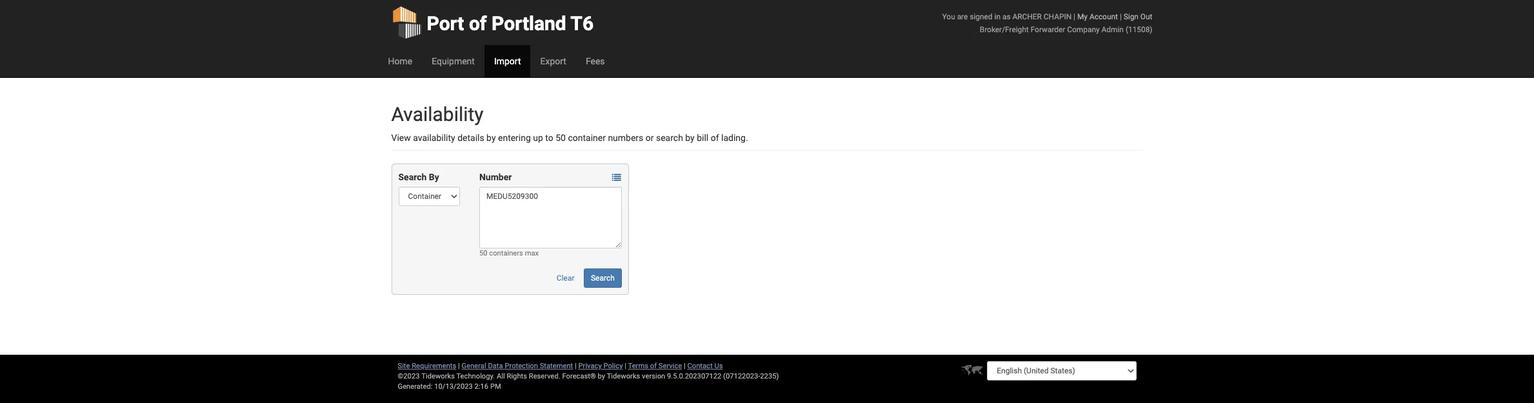 Task type: locate. For each thing, give the bounding box(es) containing it.
archer
[[1013, 12, 1042, 21]]

general
[[462, 363, 486, 371]]

general data protection statement link
[[462, 363, 573, 371]]

search right clear button
[[591, 274, 615, 283]]

©2023 tideworks
[[398, 373, 455, 381]]

forecast®
[[562, 373, 596, 381]]

search inside button
[[591, 274, 615, 283]]

of
[[469, 12, 487, 35], [711, 133, 719, 143], [650, 363, 657, 371]]

1 vertical spatial search
[[591, 274, 615, 283]]

of right 'port'
[[469, 12, 487, 35]]

0 horizontal spatial by
[[487, 133, 496, 143]]

protection
[[505, 363, 538, 371]]

(07122023-
[[723, 373, 760, 381]]

equipment
[[432, 56, 475, 66]]

generated:
[[398, 383, 433, 392]]

fees button
[[576, 45, 615, 77]]

1 horizontal spatial search
[[591, 274, 615, 283]]

search
[[398, 172, 427, 183], [591, 274, 615, 283]]

2 horizontal spatial by
[[685, 133, 695, 143]]

1 vertical spatial of
[[711, 133, 719, 143]]

10/13/2023
[[434, 383, 473, 392]]

chapin
[[1044, 12, 1072, 21]]

|
[[1074, 12, 1075, 21], [1120, 12, 1122, 21], [458, 363, 460, 371], [575, 363, 577, 371], [625, 363, 626, 371], [684, 363, 686, 371]]

0 horizontal spatial of
[[469, 12, 487, 35]]

company
[[1067, 25, 1100, 34]]

2:16
[[475, 383, 488, 392]]

search button
[[584, 269, 622, 288]]

you
[[942, 12, 955, 21]]

sign
[[1124, 12, 1139, 21]]

port of portland t6 link
[[391, 0, 594, 45]]

50
[[556, 133, 566, 143], [479, 250, 487, 258]]

by down privacy policy link
[[598, 373, 605, 381]]

port of portland t6
[[427, 12, 594, 35]]

admin
[[1102, 25, 1124, 34]]

entering
[[498, 133, 531, 143]]

search left by
[[398, 172, 427, 183]]

0 vertical spatial of
[[469, 12, 487, 35]]

you are signed in as archer chapin | my account | sign out broker/freight forwarder company admin (11508)
[[942, 12, 1153, 34]]

signed
[[970, 12, 993, 21]]

contact us link
[[687, 363, 723, 371]]

policy
[[604, 363, 623, 371]]

1 horizontal spatial 50
[[556, 133, 566, 143]]

contact
[[687, 363, 713, 371]]

50 left containers
[[479, 250, 487, 258]]

fees
[[586, 56, 605, 66]]

1 vertical spatial 50
[[479, 250, 487, 258]]

account
[[1090, 12, 1118, 21]]

are
[[957, 12, 968, 21]]

of right bill
[[711, 133, 719, 143]]

0 horizontal spatial search
[[398, 172, 427, 183]]

technology.
[[456, 373, 495, 381]]

equipment button
[[422, 45, 484, 77]]

by left bill
[[685, 133, 695, 143]]

max
[[525, 250, 539, 258]]

tideworks
[[607, 373, 640, 381]]

bill
[[697, 133, 709, 143]]

of inside port of portland t6 "link"
[[469, 12, 487, 35]]

in
[[994, 12, 1001, 21]]

details
[[457, 133, 484, 143]]

2235)
[[760, 373, 779, 381]]

service
[[659, 363, 682, 371]]

50 right to in the top of the page
[[556, 133, 566, 143]]

view availability details by entering up to 50 container numbers or search by bill of lading.
[[391, 133, 748, 143]]

2 vertical spatial of
[[650, 363, 657, 371]]

by
[[487, 133, 496, 143], [685, 133, 695, 143], [598, 373, 605, 381]]

pm
[[490, 383, 501, 392]]

0 vertical spatial search
[[398, 172, 427, 183]]

show list image
[[612, 174, 621, 183]]

import
[[494, 56, 521, 66]]

privacy policy link
[[578, 363, 623, 371]]

or
[[646, 133, 654, 143]]

by inside site requirements | general data protection statement | privacy policy | terms of service | contact us ©2023 tideworks technology. all rights reserved. forecast® by tideworks version 9.5.0.202307122 (07122023-2235) generated: 10/13/2023 2:16 pm
[[598, 373, 605, 381]]

| left general
[[458, 363, 460, 371]]

terms
[[628, 363, 648, 371]]

of up version
[[650, 363, 657, 371]]

portland
[[492, 12, 566, 35]]

1 horizontal spatial by
[[598, 373, 605, 381]]

as
[[1002, 12, 1011, 21]]

0 horizontal spatial 50
[[479, 250, 487, 258]]

by right details
[[487, 133, 496, 143]]

1 horizontal spatial of
[[650, 363, 657, 371]]

of inside site requirements | general data protection statement | privacy policy | terms of service | contact us ©2023 tideworks technology. all rights reserved. forecast® by tideworks version 9.5.0.202307122 (07122023-2235) generated: 10/13/2023 2:16 pm
[[650, 363, 657, 371]]



Task type: vqa. For each thing, say whether or not it's contained in the screenshot.
"up"
yes



Task type: describe. For each thing, give the bounding box(es) containing it.
my account link
[[1077, 12, 1118, 21]]

| up 9.5.0.202307122 on the bottom left of the page
[[684, 363, 686, 371]]

export
[[540, 56, 566, 66]]

lading.
[[721, 133, 748, 143]]

availability
[[413, 133, 455, 143]]

broker/freight
[[980, 25, 1029, 34]]

view
[[391, 133, 411, 143]]

numbers
[[608, 133, 643, 143]]

my
[[1077, 12, 1088, 21]]

9.5.0.202307122
[[667, 373, 721, 381]]

(11508)
[[1126, 25, 1153, 34]]

us
[[714, 363, 723, 371]]

up
[[533, 133, 543, 143]]

rights
[[507, 373, 527, 381]]

terms of service link
[[628, 363, 682, 371]]

import button
[[484, 45, 531, 77]]

Number text field
[[479, 187, 622, 249]]

by
[[429, 172, 439, 183]]

port
[[427, 12, 464, 35]]

search by
[[398, 172, 439, 183]]

privacy
[[578, 363, 602, 371]]

home
[[388, 56, 412, 66]]

| up forecast®
[[575, 363, 577, 371]]

number
[[479, 172, 512, 183]]

search
[[656, 133, 683, 143]]

0 vertical spatial 50
[[556, 133, 566, 143]]

availability
[[391, 103, 484, 126]]

clear button
[[550, 269, 582, 288]]

container
[[568, 133, 606, 143]]

search for search by
[[398, 172, 427, 183]]

| left my
[[1074, 12, 1075, 21]]

site requirements | general data protection statement | privacy policy | terms of service | contact us ©2023 tideworks technology. all rights reserved. forecast® by tideworks version 9.5.0.202307122 (07122023-2235) generated: 10/13/2023 2:16 pm
[[398, 363, 779, 392]]

data
[[488, 363, 503, 371]]

home button
[[378, 45, 422, 77]]

| left sign
[[1120, 12, 1122, 21]]

2 horizontal spatial of
[[711, 133, 719, 143]]

to
[[545, 133, 553, 143]]

site
[[398, 363, 410, 371]]

export button
[[531, 45, 576, 77]]

all
[[497, 373, 505, 381]]

containers
[[489, 250, 523, 258]]

| up tideworks
[[625, 363, 626, 371]]

search for search
[[591, 274, 615, 283]]

version
[[642, 373, 665, 381]]

forwarder
[[1031, 25, 1065, 34]]

sign out link
[[1124, 12, 1153, 21]]

site requirements link
[[398, 363, 456, 371]]

50 containers max
[[479, 250, 539, 258]]

t6
[[571, 12, 594, 35]]

reserved.
[[529, 373, 560, 381]]

clear
[[557, 274, 575, 283]]

statement
[[540, 363, 573, 371]]

out
[[1141, 12, 1153, 21]]

requirements
[[412, 363, 456, 371]]



